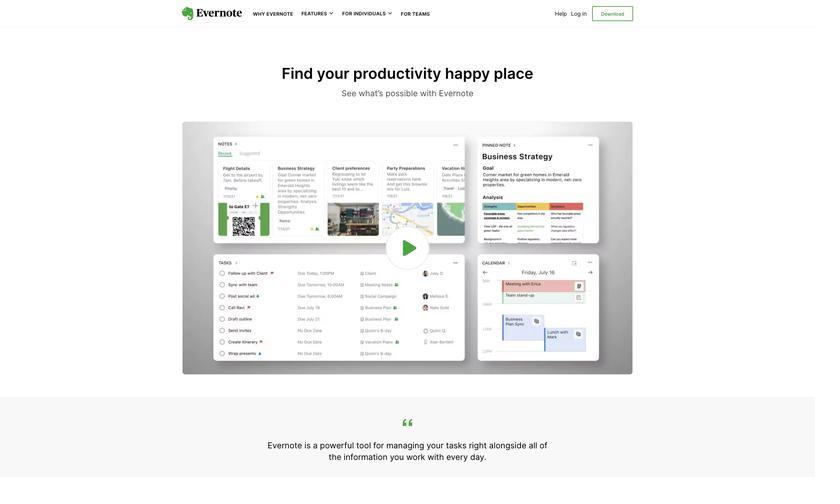 Task type: describe. For each thing, give the bounding box(es) containing it.
all
[[529, 441, 537, 451]]

every
[[446, 453, 468, 463]]

log
[[571, 10, 581, 17]]

evernote logo image
[[182, 7, 242, 20]]

for teams
[[401, 11, 430, 17]]

0 vertical spatial with
[[420, 89, 437, 99]]

for individuals
[[342, 11, 386, 16]]

see what's possible with evernote
[[342, 89, 473, 99]]

what's
[[359, 89, 383, 99]]

productivity
[[353, 64, 441, 83]]

help link
[[555, 10, 567, 17]]

you
[[390, 453, 404, 463]]

for teams link
[[401, 10, 430, 17]]

tasks
[[446, 441, 467, 451]]

why evernote link
[[253, 10, 293, 17]]

0 vertical spatial your
[[317, 64, 349, 83]]

play video image
[[397, 238, 418, 260]]

evernote ui on desktop and mobile image
[[182, 0, 510, 21]]

is
[[304, 441, 311, 451]]

place
[[494, 64, 533, 83]]

your inside evernote is a powerful tool for managing your tasks right alongside all of the information you work with every day.
[[427, 441, 444, 451]]

evernote is a powerful tool for managing your tasks right alongside all of the information you work with every day.
[[268, 441, 547, 463]]

individuals
[[354, 11, 386, 16]]

possible
[[386, 89, 418, 99]]

why evernote
[[253, 11, 293, 17]]

teams
[[412, 11, 430, 17]]

happy
[[445, 64, 490, 83]]

1 vertical spatial evernote
[[439, 89, 473, 99]]

right
[[469, 441, 487, 451]]

information
[[344, 453, 388, 463]]

powerful
[[320, 441, 354, 451]]

the
[[329, 453, 341, 463]]

find
[[282, 64, 313, 83]]

log in link
[[571, 10, 587, 17]]

find your productivity happy place
[[282, 64, 533, 83]]



Task type: locate. For each thing, give the bounding box(es) containing it.
1 vertical spatial your
[[427, 441, 444, 451]]

1 horizontal spatial your
[[427, 441, 444, 451]]

work
[[406, 453, 425, 463]]

why
[[253, 11, 265, 17]]

for
[[373, 441, 384, 451]]

of
[[540, 441, 547, 451]]

for for for individuals
[[342, 11, 352, 16]]

features
[[301, 11, 327, 16]]

your left tasks
[[427, 441, 444, 451]]

log in
[[571, 10, 587, 17]]

for left teams
[[401, 11, 411, 17]]

for for for teams
[[401, 11, 411, 17]]

evernote right 'why' at the left top
[[267, 11, 293, 17]]

what is evernote video thumbnail image
[[183, 122, 633, 375]]

1 vertical spatial with
[[428, 453, 444, 463]]

features button
[[301, 10, 334, 17]]

your
[[317, 64, 349, 83], [427, 441, 444, 451]]

0 horizontal spatial for
[[342, 11, 352, 16]]

1 horizontal spatial for
[[401, 11, 411, 17]]

tool
[[356, 441, 371, 451]]

0 horizontal spatial your
[[317, 64, 349, 83]]

with inside evernote is a powerful tool for managing your tasks right alongside all of the information you work with every day.
[[428, 453, 444, 463]]

alongside
[[489, 441, 526, 451]]

evernote down happy
[[439, 89, 473, 99]]

your up see
[[317, 64, 349, 83]]

with right possible
[[420, 89, 437, 99]]

evernote left the is
[[268, 441, 302, 451]]

for
[[342, 11, 352, 16], [401, 11, 411, 17]]

in
[[582, 10, 587, 17]]

2 vertical spatial evernote
[[268, 441, 302, 451]]

see
[[342, 89, 356, 99]]

for left individuals
[[342, 11, 352, 16]]

a
[[313, 441, 318, 451]]

download
[[601, 11, 624, 17]]

with
[[420, 89, 437, 99], [428, 453, 444, 463]]

with right work
[[428, 453, 444, 463]]

help
[[555, 10, 567, 17]]

for inside button
[[342, 11, 352, 16]]

0 vertical spatial evernote
[[267, 11, 293, 17]]

download link
[[592, 6, 633, 21]]

for individuals button
[[342, 10, 393, 17]]

managing
[[386, 441, 424, 451]]

evernote
[[267, 11, 293, 17], [439, 89, 473, 99], [268, 441, 302, 451]]

evernote inside evernote is a powerful tool for managing your tasks right alongside all of the information you work with every day.
[[268, 441, 302, 451]]

day.
[[470, 453, 486, 463]]



Task type: vqa. For each thing, say whether or not it's contained in the screenshot.
& in the Tasks Bring notes & to-dos together
no



